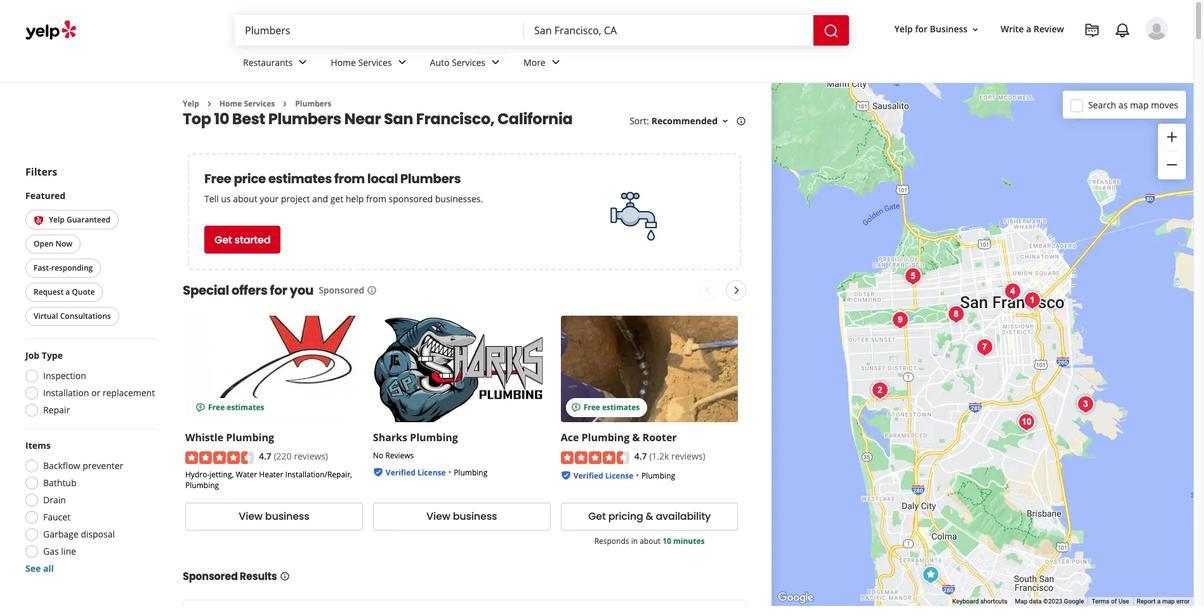 Task type: describe. For each thing, give the bounding box(es) containing it.
plumbing down (1.2k
[[642, 471, 676, 482]]

yelp for yelp for business
[[895, 23, 913, 35]]

installation or replacement
[[43, 388, 155, 400]]

0 vertical spatial home services link
[[321, 46, 420, 83]]

16 verified v2 image
[[373, 468, 383, 478]]

recommended
[[652, 115, 718, 127]]

none field 'find'
[[245, 23, 514, 37]]

map for error
[[1163, 599, 1175, 606]]

0 vertical spatial 16 info v2 image
[[736, 116, 747, 126]]

next image
[[730, 283, 745, 299]]

results
[[240, 570, 277, 585]]

report a map error link
[[1137, 599, 1190, 606]]

24 chevron down v2 image for auto services
[[488, 55, 503, 70]]

installation
[[43, 388, 89, 400]]

sharks plumbing no reviews
[[373, 431, 458, 462]]

auto services
[[430, 56, 486, 68]]

or
[[91, 388, 100, 400]]

free inside free price estimates from local plumbers tell us about your project and get help from sponsored businesses.
[[204, 170, 231, 188]]

sponsored results
[[183, 570, 277, 585]]

free price estimates from local plumbers tell us about your project and get help from sponsored businesses.
[[204, 170, 483, 205]]

license for ace plumbing & rooter
[[605, 471, 634, 482]]

auto
[[430, 56, 450, 68]]

responding
[[51, 263, 93, 274]]

sort:
[[630, 115, 649, 127]]

restaurants
[[243, 56, 293, 68]]

none field near
[[535, 23, 804, 37]]

gas
[[43, 547, 59, 559]]

estimates for whistle plumbing
[[227, 403, 264, 414]]

plumbers inside free price estimates from local plumbers tell us about your project and get help from sponsored businesses.
[[400, 170, 461, 188]]

free price estimates from local plumbers image
[[604, 185, 668, 248]]

estimates inside free price estimates from local plumbers tell us about your project and get help from sponsored businesses.
[[268, 170, 332, 188]]

business for sharks plumbing
[[453, 510, 497, 525]]

ace plumbing & rooter
[[561, 431, 677, 445]]

plumbing down sharks plumbing no reviews
[[454, 468, 488, 479]]

top 10 best plumbers near san francisco, california
[[183, 109, 573, 130]]

no
[[373, 451, 384, 462]]

1 vertical spatial from
[[366, 193, 387, 205]]

reviews) for ace plumbing & rooter
[[672, 451, 706, 463]]

verified license button for ace plumbing & rooter
[[574, 470, 634, 482]]

16 free estimates v2 image
[[571, 403, 581, 413]]

heater
[[259, 470, 283, 480]]

more
[[524, 56, 546, 68]]

more link
[[514, 46, 574, 83]]

free estimates for whistle
[[208, 403, 264, 414]]

2 horizontal spatial services
[[452, 56, 486, 68]]

map data ©2023 google
[[1015, 599, 1085, 606]]

user actions element
[[885, 16, 1187, 94]]

shortcuts
[[981, 599, 1008, 606]]

get started
[[215, 233, 271, 248]]

filters
[[25, 165, 57, 179]]

consultations
[[60, 312, 111, 323]]

verified license for ace plumbing & rooter
[[574, 471, 634, 482]]

replacement
[[103, 388, 155, 400]]

0 horizontal spatial 10
[[214, 109, 229, 130]]

a for request
[[66, 288, 70, 298]]

see all button
[[25, 564, 54, 576]]

plumbing inside sharks plumbing no reviews
[[410, 431, 458, 445]]

whistle
[[185, 431, 224, 445]]

write a review link
[[996, 18, 1070, 41]]

(220
[[274, 451, 292, 463]]

your
[[260, 193, 279, 205]]

special offers for you
[[183, 282, 314, 300]]

inspection
[[43, 371, 86, 383]]

responds in about 10 minutes
[[595, 536, 705, 547]]

16 chevron right v2 image for home services
[[204, 99, 214, 109]]

ace
[[561, 431, 579, 445]]

view for sharks plumbing
[[427, 510, 451, 525]]

error
[[1177, 599, 1190, 606]]

1 horizontal spatial services
[[358, 56, 392, 68]]

yelp for yelp guaranteed
[[49, 215, 65, 226]]

as
[[1119, 99, 1128, 111]]

genteel plumbers image
[[888, 308, 913, 333]]

see all
[[25, 564, 54, 576]]

top
[[183, 109, 211, 130]]

notifications image
[[1115, 23, 1131, 38]]

view business link for sharks plumbing
[[373, 503, 551, 531]]

0 horizontal spatial for
[[270, 282, 287, 300]]

previous image
[[700, 283, 716, 299]]

francisco,
[[416, 109, 495, 130]]

hydro-jetting, water heater installation/repair, plumbing
[[185, 470, 352, 491]]

1 vertical spatial about
[[640, 536, 661, 547]]

keyboard shortcuts
[[953, 599, 1008, 606]]

a for write
[[1027, 23, 1032, 35]]

about inside free price estimates from local plumbers tell us about your project and get help from sponsored businesses.
[[233, 193, 257, 205]]

google image
[[775, 590, 817, 607]]

view for whistle plumbing
[[239, 510, 263, 525]]

best
[[232, 109, 265, 130]]

fast-responding
[[34, 263, 93, 274]]

discount plumbing rooter image
[[972, 335, 998, 360]]

brad k. image
[[1146, 17, 1169, 40]]

items
[[25, 441, 51, 453]]

quote
[[72, 288, 95, 298]]

now
[[56, 239, 72, 250]]

preventer
[[83, 461, 123, 473]]

0 vertical spatial from
[[334, 170, 365, 188]]

see
[[25, 564, 41, 576]]

fast response plumbing & rooter image
[[1000, 279, 1026, 304]]

24-7 rooter & plumbing image
[[1073, 392, 1099, 417]]

garbage
[[43, 529, 78, 542]]

sponsored
[[389, 193, 433, 205]]

project
[[281, 193, 310, 205]]

near
[[344, 109, 381, 130]]

yelp guaranteed
[[49, 215, 110, 226]]

virtual consultations
[[34, 312, 111, 323]]

view business for sharks plumbing
[[427, 510, 497, 525]]

verified license button for sharks plumbing
[[386, 467, 446, 479]]

tell
[[204, 193, 219, 205]]

request
[[34, 288, 64, 298]]

16 chevron down v2 image for recommended
[[721, 116, 731, 126]]

plumbing inside hydro-jetting, water heater installation/repair, plumbing
[[185, 480, 219, 491]]

24-7 rooter & plumbing image
[[1073, 392, 1099, 417]]

handyman heroes image
[[944, 302, 969, 327]]

projects image
[[1085, 23, 1100, 38]]

type
[[42, 350, 63, 362]]

kenneth asire plumbing image
[[868, 378, 893, 403]]

hydro-
[[185, 470, 210, 480]]

©2023
[[1044, 599, 1063, 606]]

moves
[[1152, 99, 1179, 111]]

& for plumbing
[[633, 431, 640, 445]]

16 verified v2 image
[[561, 471, 571, 481]]

map
[[1015, 599, 1028, 606]]

Near text field
[[535, 23, 804, 37]]

0 horizontal spatial home services link
[[220, 98, 275, 109]]

free for ace
[[584, 403, 600, 414]]

backflow
[[43, 461, 80, 473]]

16 info v2 image
[[367, 286, 377, 296]]

4.7 for whistle plumbing
[[259, 451, 272, 463]]

california
[[498, 109, 573, 130]]

san
[[384, 109, 413, 130]]

view business link for whistle plumbing
[[185, 503, 363, 531]]

availability
[[656, 510, 711, 525]]

terms of use link
[[1092, 599, 1130, 606]]

offers
[[232, 282, 268, 300]]

yelp for business
[[895, 23, 968, 35]]

special
[[183, 282, 229, 300]]

open now button
[[25, 236, 81, 255]]



Task type: vqa. For each thing, say whether or not it's contained in the screenshot.
Whistle
yes



Task type: locate. For each thing, give the bounding box(es) containing it.
1 horizontal spatial license
[[605, 471, 634, 482]]

1 horizontal spatial 4.7
[[635, 451, 647, 463]]

2 reviews) from the left
[[672, 451, 706, 463]]

0 horizontal spatial yelp
[[49, 215, 65, 226]]

0 vertical spatial about
[[233, 193, 257, 205]]

1 horizontal spatial sponsored
[[319, 285, 365, 297]]

&
[[633, 431, 640, 445], [646, 510, 654, 525]]

map left error
[[1163, 599, 1175, 606]]

sponsored for sponsored
[[319, 285, 365, 297]]

plumbing
[[226, 431, 274, 445], [410, 431, 458, 445], [582, 431, 630, 445], [454, 468, 488, 479], [642, 471, 676, 482], [185, 480, 219, 491]]

1 vertical spatial a
[[66, 288, 70, 298]]

open
[[34, 239, 54, 250]]

us
[[221, 193, 231, 205]]

1 view from the left
[[239, 510, 263, 525]]

from up help
[[334, 170, 365, 188]]

license
[[418, 468, 446, 479], [605, 471, 634, 482]]

free estimates link for ace plumbing & rooter
[[561, 316, 739, 423]]

10 left minutes
[[663, 536, 672, 547]]

verified license down reviews
[[386, 468, 446, 479]]

1 horizontal spatial business
[[453, 510, 497, 525]]

map
[[1131, 99, 1149, 111], [1163, 599, 1175, 606]]

view
[[239, 510, 263, 525], [427, 510, 451, 525]]

free right 16 free estimates v2 icon
[[208, 403, 225, 414]]

terms of use
[[1092, 599, 1130, 606]]

get pricing & availability
[[589, 510, 711, 525]]

sponsored left 16 info v2 icon
[[319, 285, 365, 297]]

free estimates up whistle plumbing link
[[208, 403, 264, 414]]

estimates up project
[[268, 170, 332, 188]]

plumbing left 'water'
[[185, 480, 219, 491]]

gas line
[[43, 547, 76, 559]]

2 16 chevron right v2 image from the left
[[280, 99, 290, 109]]

0 vertical spatial home services
[[331, 56, 392, 68]]

precision rooter & drain image
[[1014, 410, 1040, 435]]

0 horizontal spatial &
[[633, 431, 640, 445]]

& inside button
[[646, 510, 654, 525]]

16 chevron down v2 image inside recommended dropdown button
[[721, 116, 731, 126]]

16 chevron right v2 image
[[204, 99, 214, 109], [280, 99, 290, 109]]

business
[[930, 23, 968, 35]]

None search field
[[235, 15, 852, 46]]

reviews) up installation/repair,
[[294, 451, 328, 463]]

4 24 chevron down v2 image from the left
[[548, 55, 564, 70]]

0 horizontal spatial verified
[[386, 468, 416, 479]]

of
[[1112, 599, 1117, 606]]

1 horizontal spatial 4.7 star rating image
[[561, 452, 630, 465]]

0 horizontal spatial view business link
[[185, 503, 363, 531]]

option group
[[22, 350, 157, 422], [22, 441, 157, 576]]

estimates for ace plumbing & rooter
[[602, 403, 640, 414]]

1 free estimates link from the left
[[185, 316, 363, 423]]

backflow preventer
[[43, 461, 123, 473]]

1 reviews) from the left
[[294, 451, 328, 463]]

report
[[1137, 599, 1156, 606]]

4.7 star rating image for ace
[[561, 452, 630, 465]]

1 vertical spatial 10
[[663, 536, 672, 547]]

& for pricing
[[646, 510, 654, 525]]

10 right top
[[214, 109, 229, 130]]

0 horizontal spatial 16 info v2 image
[[280, 572, 290, 582]]

disposal
[[81, 529, 115, 542]]

plumbing up reviews
[[410, 431, 458, 445]]

installation/repair,
[[285, 470, 352, 480]]

about right us
[[233, 193, 257, 205]]

1 horizontal spatial free estimates
[[584, 403, 640, 414]]

keyboard shortcuts button
[[953, 598, 1008, 607]]

verified for ace plumbing & rooter
[[574, 471, 604, 482]]

1 business from the left
[[265, 510, 310, 525]]

0 horizontal spatial 4.7
[[259, 451, 272, 463]]

24 chevron down v2 image for home services
[[395, 55, 410, 70]]

1 none field from the left
[[245, 23, 514, 37]]

0 horizontal spatial about
[[233, 193, 257, 205]]

verified for sharks plumbing
[[386, 468, 416, 479]]

& left the rooter
[[633, 431, 640, 445]]

verified license button right 16 verified v2 image
[[574, 470, 634, 482]]

pricing
[[609, 510, 643, 525]]

4.7 (1.2k reviews)
[[635, 451, 706, 463]]

2 free estimates link from the left
[[561, 316, 739, 423]]

about right in at the right bottom
[[640, 536, 661, 547]]

16 info v2 image right recommended dropdown button
[[736, 116, 747, 126]]

a left the quote
[[66, 288, 70, 298]]

1 horizontal spatial verified license button
[[574, 470, 634, 482]]

16 chevron down v2 image inside the yelp for business button
[[971, 25, 981, 35]]

16 chevron down v2 image right business
[[971, 25, 981, 35]]

recommended button
[[652, 115, 731, 127]]

& right pricing
[[646, 510, 654, 525]]

bay area plumbing image
[[901, 264, 926, 289]]

24 chevron down v2 image inside more link
[[548, 55, 564, 70]]

0 horizontal spatial home services
[[220, 98, 275, 109]]

2 4.7 star rating image from the left
[[561, 452, 630, 465]]

2 horizontal spatial yelp
[[895, 23, 913, 35]]

1 vertical spatial for
[[270, 282, 287, 300]]

yelp left best
[[183, 98, 199, 109]]

map right as
[[1131, 99, 1149, 111]]

16 info v2 image
[[736, 116, 747, 126], [280, 572, 290, 582]]

home
[[331, 56, 356, 68], [220, 98, 242, 109]]

0 horizontal spatial home
[[220, 98, 242, 109]]

estimates up whistle plumbing
[[227, 403, 264, 414]]

16 yelp guaranteed v2 image
[[34, 216, 44, 226]]

1 vertical spatial home
[[220, 98, 242, 109]]

1 4.7 star rating image from the left
[[185, 452, 254, 465]]

whistle plumbing image
[[918, 563, 944, 588]]

4.7 star rating image up jetting,
[[185, 452, 254, 465]]

Find text field
[[245, 23, 514, 37]]

home services down restaurants
[[220, 98, 275, 109]]

virtual
[[34, 312, 58, 323]]

1 vertical spatial 16 info v2 image
[[280, 572, 290, 582]]

0 vertical spatial option group
[[22, 350, 157, 422]]

yelp
[[895, 23, 913, 35], [183, 98, 199, 109], [49, 215, 65, 226]]

1 horizontal spatial about
[[640, 536, 661, 547]]

free right 16 free estimates v2 image
[[584, 403, 600, 414]]

16 chevron right v2 image left plumbers link
[[280, 99, 290, 109]]

search image
[[824, 23, 839, 38]]

1 view business link from the left
[[185, 503, 363, 531]]

1 option group from the top
[[22, 350, 157, 422]]

plumbers left 'near'
[[295, 98, 332, 109]]

yelp link
[[183, 98, 199, 109]]

verified down reviews
[[386, 468, 416, 479]]

local
[[367, 170, 398, 188]]

1 horizontal spatial from
[[366, 193, 387, 205]]

get started button
[[204, 226, 281, 254]]

24 chevron down v2 image inside restaurants link
[[295, 55, 311, 70]]

24 chevron down v2 image for more
[[548, 55, 564, 70]]

4.7 left (1.2k
[[635, 451, 647, 463]]

get for get started
[[215, 233, 232, 248]]

0 horizontal spatial verified license
[[386, 468, 446, 479]]

write
[[1001, 23, 1024, 35]]

0 horizontal spatial from
[[334, 170, 365, 188]]

business categories element
[[233, 46, 1169, 83]]

view business
[[239, 510, 310, 525], [427, 510, 497, 525]]

terms
[[1092, 599, 1110, 606]]

0 vertical spatial &
[[633, 431, 640, 445]]

4.7
[[259, 451, 272, 463], [635, 451, 647, 463]]

open now
[[34, 239, 72, 250]]

24 chevron down v2 image right restaurants
[[295, 55, 311, 70]]

1 vertical spatial home services link
[[220, 98, 275, 109]]

3 24 chevron down v2 image from the left
[[488, 55, 503, 70]]

license for sharks plumbing
[[418, 468, 446, 479]]

1 horizontal spatial 16 chevron down v2 image
[[971, 25, 981, 35]]

get
[[331, 193, 344, 205]]

16 chevron down v2 image for yelp for business
[[971, 25, 981, 35]]

search
[[1089, 99, 1117, 111]]

you
[[290, 282, 314, 300]]

all
[[43, 564, 54, 576]]

0 horizontal spatial view
[[239, 510, 263, 525]]

for left you
[[270, 282, 287, 300]]

a right write
[[1027, 23, 1032, 35]]

minutes
[[674, 536, 705, 547]]

report a map error
[[1137, 599, 1190, 606]]

2 option group from the top
[[22, 441, 157, 576]]

1 horizontal spatial yelp
[[183, 98, 199, 109]]

1 24 chevron down v2 image from the left
[[295, 55, 311, 70]]

for inside the yelp for business button
[[916, 23, 928, 35]]

a for report
[[1158, 599, 1161, 606]]

fast-responding button
[[25, 260, 101, 279]]

0 vertical spatial map
[[1131, 99, 1149, 111]]

a right report
[[1158, 599, 1161, 606]]

1 vertical spatial option group
[[22, 441, 157, 576]]

1 horizontal spatial &
[[646, 510, 654, 525]]

reviews) right (1.2k
[[672, 451, 706, 463]]

sponsored left results on the bottom left
[[183, 570, 238, 585]]

2 view business from the left
[[427, 510, 497, 525]]

plumbers link
[[295, 98, 332, 109]]

1 16 chevron right v2 image from the left
[[204, 99, 214, 109]]

16 chevron down v2 image
[[971, 25, 981, 35], [721, 116, 731, 126]]

zoom in image
[[1165, 129, 1180, 145]]

16 chevron right v2 image for plumbers
[[280, 99, 290, 109]]

view business for whistle plumbing
[[239, 510, 310, 525]]

0 horizontal spatial a
[[66, 288, 70, 298]]

verified license right 16 verified v2 image
[[574, 471, 634, 482]]

0 horizontal spatial 16 chevron right v2 image
[[204, 99, 214, 109]]

license down ace plumbing & rooter
[[605, 471, 634, 482]]

1 horizontal spatial verified
[[574, 471, 604, 482]]

services down 'find' field
[[358, 56, 392, 68]]

1 horizontal spatial none field
[[535, 23, 804, 37]]

home services inside 'business categories' element
[[331, 56, 392, 68]]

2 horizontal spatial a
[[1158, 599, 1161, 606]]

plumbing up 'water'
[[226, 431, 274, 445]]

0 horizontal spatial estimates
[[227, 403, 264, 414]]

2 4.7 from the left
[[635, 451, 647, 463]]

free for whistle
[[208, 403, 225, 414]]

2 business from the left
[[453, 510, 497, 525]]

yelp guaranteed button
[[25, 211, 119, 230]]

option group containing items
[[22, 441, 157, 576]]

0 horizontal spatial 16 chevron down v2 image
[[721, 116, 731, 126]]

None field
[[245, 23, 514, 37], [535, 23, 804, 37]]

1 horizontal spatial home
[[331, 56, 356, 68]]

estimates up ace plumbing & rooter
[[602, 403, 640, 414]]

verified license button down reviews
[[386, 467, 446, 479]]

1 horizontal spatial home services
[[331, 56, 392, 68]]

0 horizontal spatial business
[[265, 510, 310, 525]]

4.7 star rating image for whistle
[[185, 452, 254, 465]]

whistle plumbing
[[185, 431, 274, 445]]

0 vertical spatial 10
[[214, 109, 229, 130]]

24 chevron down v2 image right auto services
[[488, 55, 503, 70]]

reviews
[[385, 451, 414, 462]]

0 vertical spatial for
[[916, 23, 928, 35]]

use
[[1119, 599, 1130, 606]]

0 horizontal spatial view business
[[239, 510, 310, 525]]

1 horizontal spatial 10
[[663, 536, 672, 547]]

2 view from the left
[[427, 510, 451, 525]]

featured group
[[23, 190, 157, 329]]

1 horizontal spatial view business
[[427, 510, 497, 525]]

business for whistle plumbing
[[265, 510, 310, 525]]

home down 'find' text field
[[331, 56, 356, 68]]

job type
[[25, 350, 63, 362]]

write a review
[[1001, 23, 1065, 35]]

1 horizontal spatial verified license
[[574, 471, 634, 482]]

1 horizontal spatial map
[[1163, 599, 1175, 606]]

yelp right '16 yelp guaranteed v2' image
[[49, 215, 65, 226]]

services down restaurants
[[244, 98, 275, 109]]

2 none field from the left
[[535, 23, 804, 37]]

businesses.
[[435, 193, 483, 205]]

fast-
[[34, 263, 51, 274]]

1 vertical spatial yelp
[[183, 98, 199, 109]]

map region
[[665, 0, 1204, 607]]

license down sharks plumbing no reviews
[[418, 468, 446, 479]]

1 horizontal spatial view
[[427, 510, 451, 525]]

ace plumbing & rooter image
[[1020, 288, 1045, 313], [1020, 288, 1045, 313]]

home right top
[[220, 98, 242, 109]]

get up the responds
[[589, 510, 606, 525]]

1 vertical spatial get
[[589, 510, 606, 525]]

free up "tell"
[[204, 170, 231, 188]]

line
[[61, 547, 76, 559]]

0 horizontal spatial free estimates link
[[185, 316, 363, 423]]

plumbers up sponsored
[[400, 170, 461, 188]]

1 view business from the left
[[239, 510, 310, 525]]

24 chevron down v2 image right more
[[548, 55, 564, 70]]

0 vertical spatial yelp
[[895, 23, 913, 35]]

16 free estimates v2 image
[[196, 403, 206, 413]]

1 horizontal spatial free estimates link
[[561, 316, 739, 423]]

4.7 star rating image down ace plumbing & rooter link
[[561, 452, 630, 465]]

4.7 for ace plumbing & rooter
[[635, 451, 647, 463]]

free estimates up ace plumbing & rooter link
[[584, 403, 640, 414]]

kenneth asire plumbing image
[[868, 378, 893, 403]]

yelp for yelp link
[[183, 98, 199, 109]]

auto services link
[[420, 46, 514, 83]]

business
[[265, 510, 310, 525], [453, 510, 497, 525]]

water
[[236, 470, 257, 480]]

1 vertical spatial home services
[[220, 98, 275, 109]]

24 chevron down v2 image left 'auto' on the left of page
[[395, 55, 410, 70]]

sharks plumbing link
[[373, 431, 458, 445]]

0 horizontal spatial 4.7 star rating image
[[185, 452, 254, 465]]

1 vertical spatial map
[[1163, 599, 1175, 606]]

0 horizontal spatial reviews)
[[294, 451, 328, 463]]

from down local
[[366, 193, 387, 205]]

2 24 chevron down v2 image from the left
[[395, 55, 410, 70]]

16 chevron down v2 image right recommended
[[721, 116, 731, 126]]

data
[[1030, 599, 1042, 606]]

option group containing job type
[[22, 350, 157, 422]]

services right 'auto' on the left of page
[[452, 56, 486, 68]]

map for moves
[[1131, 99, 1149, 111]]

1 horizontal spatial a
[[1027, 23, 1032, 35]]

reviews)
[[294, 451, 328, 463], [672, 451, 706, 463]]

0 horizontal spatial services
[[244, 98, 275, 109]]

free estimates
[[208, 403, 264, 414], [584, 403, 640, 414]]

review
[[1034, 23, 1065, 35]]

24 chevron down v2 image inside auto services link
[[488, 55, 503, 70]]

home services link down 'find' field
[[321, 46, 420, 83]]

24 chevron down v2 image for restaurants
[[295, 55, 311, 70]]

2 view business link from the left
[[373, 503, 551, 531]]

plumbers right best
[[268, 109, 341, 130]]

0 horizontal spatial free estimates
[[208, 403, 264, 414]]

1 vertical spatial 16 chevron down v2 image
[[721, 116, 731, 126]]

16 info v2 image right results on the bottom left
[[280, 572, 290, 582]]

google
[[1065, 599, 1085, 606]]

4.7 left '(220'
[[259, 451, 272, 463]]

free estimates for ace
[[584, 403, 640, 414]]

whistle plumbing link
[[185, 431, 274, 445]]

verified
[[386, 468, 416, 479], [574, 471, 604, 482]]

yelp inside button
[[49, 215, 65, 226]]

1 horizontal spatial estimates
[[268, 170, 332, 188]]

responds
[[595, 536, 629, 547]]

2 vertical spatial a
[[1158, 599, 1161, 606]]

24 chevron down v2 image
[[295, 55, 311, 70], [395, 55, 410, 70], [488, 55, 503, 70], [548, 55, 564, 70]]

1 4.7 from the left
[[259, 451, 272, 463]]

home services down 'find' field
[[331, 56, 392, 68]]

sponsored for sponsored results
[[183, 570, 238, 585]]

free estimates link for whistle plumbing
[[185, 316, 363, 423]]

home services link
[[321, 46, 420, 83], [220, 98, 275, 109]]

bathtub
[[43, 478, 77, 490]]

price
[[234, 170, 266, 188]]

get for get pricing & availability
[[589, 510, 606, 525]]

2 horizontal spatial estimates
[[602, 403, 640, 414]]

4.7 star rating image
[[185, 452, 254, 465], [561, 452, 630, 465]]

yelp inside button
[[895, 23, 913, 35]]

0 horizontal spatial map
[[1131, 99, 1149, 111]]

for left business
[[916, 23, 928, 35]]

16 chevron right v2 image right yelp link
[[204, 99, 214, 109]]

1 horizontal spatial get
[[589, 510, 606, 525]]

0 vertical spatial home
[[331, 56, 356, 68]]

sharks plumbing image
[[1014, 410, 1040, 435]]

0 horizontal spatial sponsored
[[183, 570, 238, 585]]

free
[[204, 170, 231, 188], [208, 403, 225, 414], [584, 403, 600, 414]]

featured
[[25, 190, 66, 202]]

2 free estimates from the left
[[584, 403, 640, 414]]

1 horizontal spatial for
[[916, 23, 928, 35]]

group
[[1159, 124, 1187, 180]]

verified license button
[[386, 467, 446, 479], [574, 470, 634, 482]]

2 vertical spatial yelp
[[49, 215, 65, 226]]

(1.2k
[[650, 451, 669, 463]]

get pricing & availability button
[[561, 503, 739, 531]]

1 horizontal spatial 16 info v2 image
[[736, 116, 747, 126]]

0 vertical spatial 16 chevron down v2 image
[[971, 25, 981, 35]]

a
[[1027, 23, 1032, 35], [66, 288, 70, 298], [1158, 599, 1161, 606]]

plumbing right the ace
[[582, 431, 630, 445]]

home inside 'business categories' element
[[331, 56, 356, 68]]

in
[[631, 536, 638, 547]]

1 vertical spatial &
[[646, 510, 654, 525]]

reviews) for whistle plumbing
[[294, 451, 328, 463]]

home services link down restaurants
[[220, 98, 275, 109]]

keyboard
[[953, 599, 979, 606]]

ace plumbing & rooter link
[[561, 431, 677, 445]]

verified right 16 verified v2 image
[[574, 471, 604, 482]]

restaurants link
[[233, 46, 321, 83]]

1 free estimates from the left
[[208, 403, 264, 414]]

0 horizontal spatial license
[[418, 468, 446, 479]]

0 horizontal spatial verified license button
[[386, 467, 446, 479]]

get left started at the top of the page
[[215, 233, 232, 248]]

0 horizontal spatial get
[[215, 233, 232, 248]]

verified license for sharks plumbing
[[386, 468, 446, 479]]

0 vertical spatial a
[[1027, 23, 1032, 35]]

1 horizontal spatial view business link
[[373, 503, 551, 531]]

1 horizontal spatial reviews)
[[672, 451, 706, 463]]

and
[[312, 193, 328, 205]]

0 horizontal spatial none field
[[245, 23, 514, 37]]

yelp left business
[[895, 23, 913, 35]]

0 vertical spatial sponsored
[[319, 285, 365, 297]]

zoom out image
[[1165, 158, 1180, 173]]

1 vertical spatial sponsored
[[183, 570, 238, 585]]

started
[[235, 233, 271, 248]]

1 horizontal spatial home services link
[[321, 46, 420, 83]]

a inside button
[[66, 288, 70, 298]]



